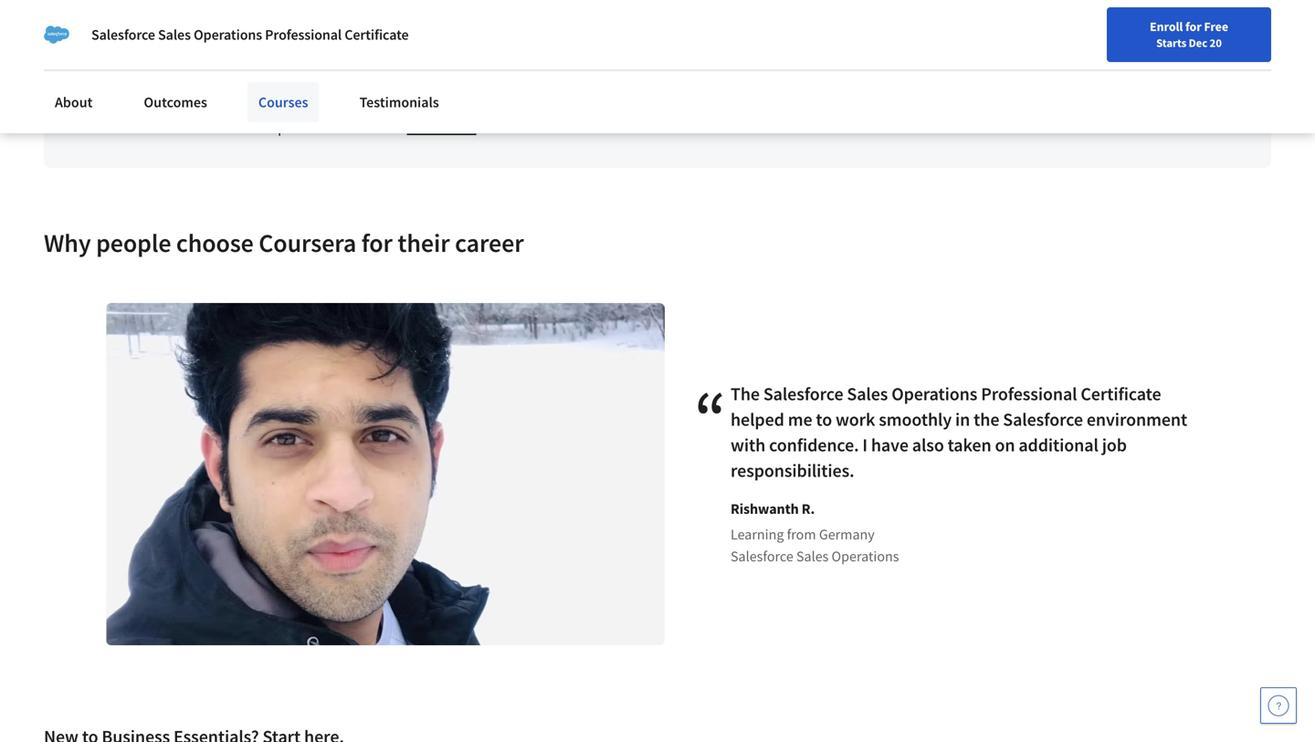 Task type: locate. For each thing, give the bounding box(es) containing it.
eligible
[[250, 63, 307, 86], [509, 97, 553, 115]]

0 horizontal spatial to
[[289, 119, 302, 137]]

coursera
[[259, 227, 357, 259]]

individuals
[[52, 9, 122, 27]]

ace®
[[339, 97, 369, 115]]

credit left at
[[623, 97, 658, 115]]

the inside " the salesforce sales operations professional certificate helped me to work smoothly in the salesforce environment with confidence. i have also taken on additional job responsibilities.
[[731, 383, 760, 406]]

2 horizontal spatial for
[[1186, 18, 1202, 35]]

2 horizontal spatial to
[[1056, 97, 1068, 115]]

certificate up environment
[[1081, 383, 1162, 406]]

the inside this professional certificate has ace® recommendation. it is eligible for college credit at participating u.s. colleges and universities. note: the decision to accept specific credit recommendations is up to each institution.
[[975, 97, 998, 115]]

1 vertical spatial professional
[[171, 97, 246, 115]]

has
[[315, 97, 336, 115]]

credit
[[201, 63, 246, 86], [623, 97, 658, 115], [1163, 97, 1199, 115]]

2 vertical spatial professional
[[981, 383, 1078, 406]]

1 horizontal spatial eligible
[[509, 97, 553, 115]]

1 vertical spatial to
[[289, 119, 302, 137]]

operations
[[194, 26, 262, 44], [892, 383, 978, 406], [832, 548, 899, 566]]

enroll for free starts dec 20
[[1150, 18, 1229, 50]]

english
[[999, 57, 1044, 75]]

0 vertical spatial professional
[[265, 26, 342, 44]]

0 horizontal spatial for
[[362, 227, 393, 259]]

for left college
[[556, 97, 573, 115]]

eligible up courses
[[250, 63, 307, 86]]

2 vertical spatial operations
[[832, 548, 899, 566]]

their
[[398, 227, 450, 259]]

certificate up up
[[249, 97, 312, 115]]

operations inside rishwanth r. learning from germany salesforce sales operations
[[832, 548, 899, 566]]

universities.
[[863, 97, 937, 115]]

1 vertical spatial for
[[556, 97, 573, 115]]

1 horizontal spatial sales
[[797, 548, 829, 566]]

certificate up testimonials
[[345, 26, 409, 44]]

outcomes link
[[133, 82, 218, 122]]

professional up the
[[981, 383, 1078, 406]]

specific
[[1114, 97, 1161, 115]]

0 vertical spatial the
[[975, 97, 998, 115]]

0 horizontal spatial professional
[[171, 97, 246, 115]]

sales up work
[[847, 383, 888, 406]]

1 horizontal spatial the
[[975, 97, 998, 115]]

for inside the enroll for free starts dec 20
[[1186, 18, 1202, 35]]

is
[[496, 97, 506, 115], [257, 119, 267, 137]]

credit down salesforce sales operations professional certificate
[[201, 63, 246, 86]]

sales
[[158, 26, 191, 44], [847, 383, 888, 406], [797, 548, 829, 566]]

0 vertical spatial for
[[1186, 18, 1202, 35]]

credit right specific
[[1163, 97, 1199, 115]]

1 horizontal spatial for
[[556, 97, 573, 115]]

the
[[975, 97, 998, 115], [731, 383, 760, 406]]

for
[[1186, 18, 1202, 35], [556, 97, 573, 115], [362, 227, 393, 259]]

to right me
[[816, 408, 832, 431]]

to
[[1056, 97, 1068, 115], [289, 119, 302, 137], [816, 408, 832, 431]]

rishwanth
[[731, 500, 799, 518]]

up
[[270, 119, 286, 137]]

1 vertical spatial eligible
[[509, 97, 553, 115]]

why
[[44, 227, 91, 259]]

1 horizontal spatial to
[[816, 408, 832, 431]]

why people choose coursera for their career
[[44, 227, 524, 259]]

smoothly
[[879, 408, 952, 431]]

2 horizontal spatial sales
[[847, 383, 888, 406]]

for up dec
[[1186, 18, 1202, 35]]

recommendation.
[[372, 97, 482, 115]]

more
[[444, 119, 477, 137]]

0 horizontal spatial certificate
[[249, 97, 312, 115]]

salesforce
[[91, 26, 155, 44], [764, 383, 844, 406], [1003, 408, 1084, 431], [731, 548, 794, 566]]

1 vertical spatial the
[[731, 383, 760, 406]]

2 horizontal spatial professional
[[981, 383, 1078, 406]]

1 vertical spatial operations
[[892, 383, 978, 406]]

1 vertical spatial certificate
[[249, 97, 312, 115]]

0 vertical spatial sales
[[158, 26, 191, 44]]

2 vertical spatial sales
[[797, 548, 829, 566]]

1 horizontal spatial credit
[[623, 97, 658, 115]]

accept
[[1071, 97, 1111, 115]]

additional
[[1019, 434, 1099, 457]]

the up helped on the right
[[731, 383, 760, 406]]

"
[[694, 371, 727, 468]]

2 horizontal spatial certificate
[[1081, 383, 1162, 406]]

to inside " the salesforce sales operations professional certificate helped me to work smoothly in the salesforce environment with confidence. i have also taken on additional job responsibilities.
[[816, 408, 832, 431]]

career
[[922, 58, 957, 74]]

u.s.
[[757, 97, 781, 115]]

germany
[[819, 526, 875, 544]]

for left their
[[362, 227, 393, 259]]

learn more
[[407, 119, 477, 137]]

1 vertical spatial is
[[257, 119, 267, 137]]

0 horizontal spatial sales
[[158, 26, 191, 44]]

operations up smoothly
[[892, 383, 978, 406]]

on
[[995, 434, 1015, 457]]

professional up the "recommendations"
[[171, 97, 246, 115]]

0 vertical spatial to
[[1056, 97, 1068, 115]]

0 vertical spatial eligible
[[250, 63, 307, 86]]

career
[[455, 227, 524, 259]]

professional up 'courses' link
[[265, 26, 342, 44]]

is right it
[[496, 97, 506, 115]]

1 vertical spatial sales
[[847, 383, 888, 406]]

sales down from
[[797, 548, 829, 566]]

enroll
[[1150, 18, 1183, 35]]

sales up degree
[[158, 26, 191, 44]]

0 horizontal spatial the
[[731, 383, 760, 406]]

2 horizontal spatial credit
[[1163, 97, 1199, 115]]

salesforce up me
[[764, 383, 844, 406]]

courses
[[258, 93, 308, 111]]

2 vertical spatial certificate
[[1081, 383, 1162, 406]]

operations down germany
[[832, 548, 899, 566]]

the right note:
[[975, 97, 998, 115]]

None search field
[[260, 48, 562, 85]]

operations up degree credit eligible
[[194, 26, 262, 44]]

0 vertical spatial is
[[496, 97, 506, 115]]

about link
[[44, 82, 104, 122]]

testimonials link
[[349, 82, 450, 122]]

salesforce sales operations professional certificate
[[91, 26, 409, 44]]

certificate inside this professional certificate has ace® recommendation. it is eligible for college credit at participating u.s. colleges and universities. note: the decision to accept specific credit recommendations is up to each institution.
[[249, 97, 312, 115]]

certificate
[[345, 26, 409, 44], [249, 97, 312, 115], [1081, 383, 1162, 406]]

colleges
[[784, 97, 834, 115]]

recommendations
[[143, 119, 254, 137]]

confidence.
[[769, 434, 859, 457]]

to left accept
[[1056, 97, 1068, 115]]

professional
[[265, 26, 342, 44], [171, 97, 246, 115], [981, 383, 1078, 406]]

salesforce inside rishwanth r. learning from germany salesforce sales operations
[[731, 548, 794, 566]]

0 horizontal spatial credit
[[201, 63, 246, 86]]

me
[[788, 408, 813, 431]]

your
[[869, 58, 893, 74]]

to right up
[[289, 119, 302, 137]]

for inside this professional certificate has ace® recommendation. it is eligible for college credit at participating u.s. colleges and universities. note: the decision to accept specific credit recommendations is up to each institution.
[[556, 97, 573, 115]]

professional inside this professional certificate has ace® recommendation. it is eligible for college credit at participating u.s. colleges and universities. note: the decision to accept specific credit recommendations is up to each institution.
[[171, 97, 246, 115]]

2 vertical spatial to
[[816, 408, 832, 431]]

1 horizontal spatial certificate
[[345, 26, 409, 44]]

is left up
[[257, 119, 267, 137]]

find
[[843, 58, 866, 74]]

eligible right it
[[509, 97, 553, 115]]

operations inside " the salesforce sales operations professional certificate helped me to work smoothly in the salesforce environment with confidence. i have also taken on additional job responsibilities.
[[892, 383, 978, 406]]

20
[[1210, 36, 1222, 50]]

salesforce down learning
[[731, 548, 794, 566]]

i
[[863, 434, 868, 457]]



Task type: describe. For each thing, give the bounding box(es) containing it.
responsibilities.
[[731, 460, 855, 482]]

coursera image
[[22, 51, 138, 81]]

dec
[[1189, 36, 1208, 50]]

with
[[731, 434, 766, 457]]

help center image
[[1268, 695, 1290, 717]]

for individuals
[[29, 9, 122, 27]]

for
[[29, 9, 49, 27]]

this
[[143, 97, 168, 115]]

learning
[[731, 526, 784, 544]]

taken
[[948, 434, 992, 457]]

1 horizontal spatial is
[[496, 97, 506, 115]]

helped
[[731, 408, 785, 431]]

degree credit eligible
[[143, 63, 307, 86]]

environment
[[1087, 408, 1188, 431]]

degree
[[143, 63, 197, 86]]

starts
[[1157, 36, 1187, 50]]

certificate inside " the salesforce sales operations professional certificate helped me to work smoothly in the salesforce environment with confidence. i have also taken on additional job responsibilities.
[[1081, 383, 1162, 406]]

each
[[304, 119, 334, 137]]

ace logo image
[[73, 62, 128, 117]]

learn
[[407, 119, 441, 137]]

testimonials
[[360, 93, 439, 111]]

note:
[[940, 97, 973, 115]]

at
[[661, 97, 673, 115]]

sales inside " the salesforce sales operations professional certificate helped me to work smoothly in the salesforce environment with confidence. i have also taken on additional job responsibilities.
[[847, 383, 888, 406]]

salesforce up coursera image
[[91, 26, 155, 44]]

this professional certificate has ace® recommendation. it is eligible for college credit at participating u.s. colleges and universities. note: the decision to accept specific credit recommendations is up to each institution.
[[143, 97, 1199, 137]]

institution.
[[336, 119, 403, 137]]

eligible inside this professional certificate has ace® recommendation. it is eligible for college credit at participating u.s. colleges and universities. note: the decision to accept specific credit recommendations is up to each institution.
[[509, 97, 553, 115]]

new
[[896, 58, 920, 74]]

learner rishwanth r germany image
[[106, 303, 665, 646]]

work
[[836, 408, 876, 431]]

in
[[956, 408, 971, 431]]

1 horizontal spatial professional
[[265, 26, 342, 44]]

0 vertical spatial certificate
[[345, 26, 409, 44]]

college
[[576, 97, 620, 115]]

choose
[[176, 227, 254, 259]]

sales inside rishwanth r. learning from germany salesforce sales operations
[[797, 548, 829, 566]]

from
[[787, 526, 816, 544]]

decision
[[1001, 97, 1053, 115]]

0 horizontal spatial eligible
[[250, 63, 307, 86]]

about
[[55, 93, 93, 111]]

it
[[484, 97, 493, 115]]

2 vertical spatial for
[[362, 227, 393, 259]]

0 vertical spatial operations
[[194, 26, 262, 44]]

show notifications image
[[1103, 59, 1125, 81]]

learn more link
[[407, 119, 477, 137]]

find your new career
[[843, 58, 957, 74]]

0 horizontal spatial is
[[257, 119, 267, 137]]

courses link
[[248, 82, 319, 122]]

outcomes
[[144, 93, 207, 111]]

english button
[[966, 37, 1077, 96]]

free
[[1205, 18, 1229, 35]]

participating
[[676, 97, 754, 115]]

and
[[837, 97, 860, 115]]

professional inside " the salesforce sales operations professional certificate helped me to work smoothly in the salesforce environment with confidence. i have also taken on additional job responsibilities.
[[981, 383, 1078, 406]]

also
[[913, 434, 944, 457]]

r.
[[802, 500, 815, 518]]

have
[[872, 434, 909, 457]]

salesforce up additional
[[1003, 408, 1084, 431]]

" the salesforce sales operations professional certificate helped me to work smoothly in the salesforce environment with confidence. i have also taken on additional job responsibilities.
[[694, 371, 1188, 482]]

salesforce image
[[44, 22, 69, 48]]

the
[[974, 408, 1000, 431]]

people
[[96, 227, 171, 259]]

find your new career link
[[834, 55, 966, 78]]

job
[[1103, 434, 1127, 457]]

rishwanth r. learning from germany salesforce sales operations
[[731, 500, 899, 566]]



Task type: vqa. For each thing, say whether or not it's contained in the screenshot.
Learn More link
yes



